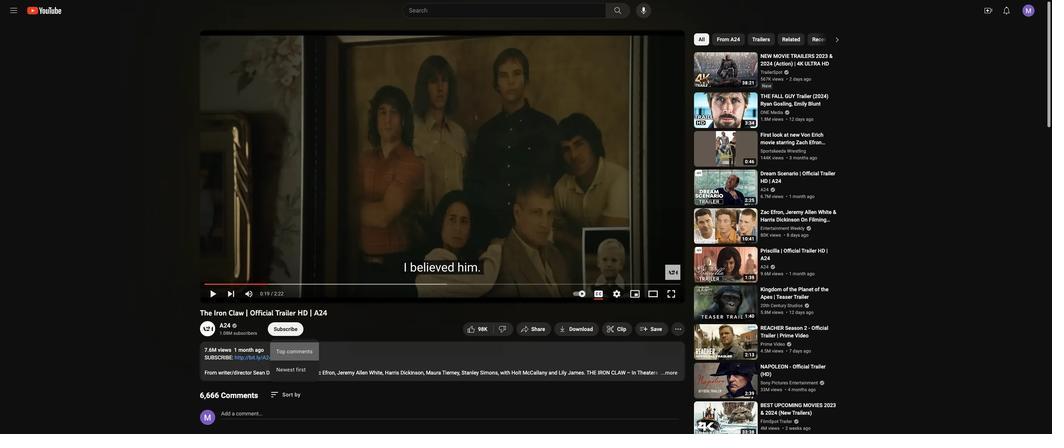 Task type: describe. For each thing, give the bounding box(es) containing it.
2 weeks ago
[[786, 426, 811, 431]]

2:39 link
[[694, 363, 758, 399]]

4.5m
[[761, 349, 771, 354]]

ago for hd
[[807, 271, 815, 277]]

maria williams image
[[200, 410, 215, 425]]

iron inside zac efron, jeremy allen white & harris dickinson on filming 'the iron claw' | entertainment weekly
[[772, 224, 781, 230]]

1 vertical spatial efron,
[[322, 370, 336, 376]]

one
[[761, 110, 770, 115]]

claw'
[[783, 224, 795, 230]]

fall
[[772, 93, 784, 99]]

1 for scenario
[[789, 194, 792, 199]]

2 vertical spatial 1 month ago
[[234, 347, 264, 353]]

Save text field
[[651, 326, 662, 332]]

ago for (2024)
[[806, 117, 814, 122]]

new movie trailers 2023 & 2024 (action) | 4k ultra hd by trailerspot 567,724 views 2 days ago 38 minutes element
[[761, 52, 837, 67]]

(2024)
[[813, 93, 829, 99]]

a
[[232, 411, 235, 417]]

weekly inside zac efron, jeremy allen white & harris dickinson on filming 'the iron claw' | entertainment weekly
[[761, 232, 778, 238]]

Search text field
[[409, 6, 604, 16]]

priscilla
[[761, 248, 780, 254]]

sort by
[[282, 392, 301, 398]]

6,666 comments
[[200, 391, 258, 400]]

trailer inside napoleon - official trailer (hd)
[[811, 364, 826, 370]]

emily
[[794, 101, 807, 107]]

a24 inside the priscilla | official trailer hd | a24
[[761, 255, 770, 261]]

reacher season 2 - official trailer | prime video by prime video 4,533,479 views 7 days ago 2 minutes, 13 seconds element
[[761, 324, 837, 340]]

1.08m
[[220, 331, 232, 336]]

2024 for new
[[761, 61, 773, 67]]

ago for von
[[810, 155, 817, 161]]

views for 33m views
[[771, 387, 782, 393]]

trailer inside the fall guy trailer (2024) ryan gosling, emily blunt
[[797, 93, 812, 99]]

clip button
[[602, 322, 633, 336]]

group containing top comments
[[270, 336, 319, 399]]

sportskeeda
[[761, 149, 786, 154]]

trailers)
[[792, 410, 812, 416]]

reacher
[[761, 325, 784, 331]]

list box containing top comments
[[270, 339, 319, 382]]

all
[[699, 36, 705, 42]]

1 the from the left
[[790, 286, 797, 293]]

simons,
[[480, 370, 499, 376]]

views for 4m views
[[768, 426, 780, 431]]

gosling,
[[774, 101, 793, 107]]

priscilla | official trailer hd | a24 by a24 9,634,176 views 1 month ago 1 minute, 39 seconds element
[[761, 247, 837, 262]]

http://bit.ly/a24subscribe link
[[235, 355, 295, 361]]

7.6m views
[[204, 347, 231, 353]]

1 vertical spatial iron
[[214, 308, 227, 318]]

Download text field
[[569, 326, 593, 332]]

1 for |
[[789, 271, 792, 277]]

2023 for trailers
[[816, 53, 828, 59]]

zach
[[796, 139, 808, 146]]

tierney,
[[442, 370, 460, 376]]

zac efron, jeremy allen white & harris dickinson on filming 'the iron claw' | entertainment weekly
[[761, 209, 837, 238]]

2 minutes, 13 seconds element
[[745, 352, 755, 358]]

trailerspot
[[761, 70, 783, 75]]

hd up the subscribe button
[[298, 308, 308, 318]]

2 of from the left
[[815, 286, 820, 293]]

save button
[[636, 322, 668, 336]]

days down 4k
[[793, 77, 803, 82]]

wrestling
[[787, 149, 806, 154]]

38 minutes, 21 seconds element
[[742, 80, 755, 86]]

from for from a24
[[717, 36, 729, 42]]

views for 9.6m views
[[772, 271, 784, 277]]

entertainment up 80k views
[[761, 226, 789, 231]]

blunt
[[808, 101, 821, 107]]

official down 0:19
[[250, 308, 274, 318]]

views for 5.8m views
[[772, 310, 784, 315]]

clip
[[617, 326, 626, 332]]

harris inside zac efron, jeremy allen white & harris dickinson on filming 'the iron claw' | entertainment weekly
[[761, 217, 775, 223]]

3:34 link
[[694, 92, 758, 129]]

ago for white
[[801, 233, 809, 238]]

kingdom of the planet of the apes | teaser trailer by 20th century studios 5,881,488 views 12 days ago 1 minute, 40 seconds element
[[761, 286, 837, 301]]

zac efron, jeremy allen white & harris dickinson on filming 'the iron claw' | entertainment weekly by entertainment weekly 80,334 views 8 days ago 10 minutes, 41 seconds element
[[761, 208, 837, 238]]

ago for official
[[804, 349, 811, 354]]

napoleon - official trailer (hd) by sony pictures entertainment 33,643,561 views 4 months ago 2 minutes, 39 seconds element
[[761, 363, 837, 378]]

567k
[[761, 77, 771, 82]]

first look at new von erich movie starring zach efron #shorts by sportskeeda wrestling 144,802 views 3 months ago 46 seconds - play short element
[[761, 131, 837, 153]]

autoplay is on image
[[572, 291, 586, 297]]

kingdom
[[761, 286, 782, 293]]

12 days ago for teaser
[[789, 310, 814, 315]]

views for 4.5m views
[[772, 349, 784, 354]]

10 minutes, 41 seconds element
[[742, 236, 755, 242]]

2 minutes, 25 seconds element
[[745, 198, 755, 203]]

download
[[569, 326, 593, 332]]

0 horizontal spatial starring
[[293, 370, 311, 376]]

subscribe: http://bit.ly/a24subscribe
[[204, 355, 295, 361]]

7.6m
[[204, 347, 217, 353]]

1 of from the left
[[783, 286, 788, 293]]

prime inside reacher season 2 - official trailer | prime video
[[780, 333, 794, 339]]

white,
[[369, 370, 383, 376]]

add a comment...
[[221, 411, 263, 417]]

4
[[788, 387, 791, 393]]

144k
[[761, 155, 771, 161]]

80k
[[761, 233, 769, 238]]

hd inside the new movie trailers 2023 & 2024 (action) | 4k ultra hd
[[822, 61, 829, 67]]

uploaded
[[834, 36, 856, 42]]

subscribe:
[[204, 355, 233, 361]]

k
[[484, 326, 488, 332]]

related
[[782, 36, 800, 42]]

new
[[761, 53, 772, 59]]

dickinson
[[777, 217, 800, 223]]

comments
[[221, 391, 258, 400]]

mccallany
[[523, 370, 547, 376]]

zac inside zac efron, jeremy allen white & harris dickinson on filming 'the iron claw' | entertainment weekly
[[761, 209, 770, 215]]

#shorts
[[761, 147, 779, 153]]

dickinson,
[[400, 370, 425, 376]]

days for guy
[[796, 117, 805, 122]]

writer/director
[[218, 370, 252, 376]]

comments
[[287, 348, 313, 354]]

top
[[276, 348, 286, 354]]

4m views
[[761, 426, 780, 431]]

best upcoming movies 2023 & 2024 (new trailers) by filmspot trailer 4,080,200 views 2 weeks ago 33 minutes element
[[761, 402, 837, 417]]

trailer up subscribe
[[275, 308, 296, 318]]

& for best upcoming movies 2023 & 2024 (new trailers)
[[761, 410, 764, 416]]

avatar image image
[[1023, 5, 1035, 17]]

movies
[[803, 402, 823, 408]]

2:22
[[274, 291, 284, 297]]

2 vertical spatial 1
[[234, 347, 237, 353]]

| inside zac efron, jeremy allen white & harris dickinson on filming 'the iron claw' | entertainment weekly
[[796, 224, 798, 230]]

0:46
[[745, 159, 755, 164]]

3 minutes, 34 seconds element
[[745, 121, 755, 126]]

filmspot trailer
[[761, 419, 792, 424]]

ultra
[[805, 61, 821, 67]]

2:39
[[745, 391, 755, 396]]

1 vertical spatial video
[[774, 342, 785, 347]]

4k
[[797, 61, 804, 67]]

subscribe button
[[268, 322, 304, 336]]

2:25 link
[[694, 170, 758, 206]]

7 days ago
[[789, 349, 811, 354]]

von
[[801, 132, 810, 138]]

ago for trailer
[[807, 194, 815, 199]]

views for 80k views
[[770, 233, 781, 238]]

2:13
[[745, 352, 755, 358]]

hd inside dream scenario | official trailer hd | a24
[[761, 178, 768, 184]]

i believed him.
[[404, 260, 481, 275]]

2023 for movies
[[824, 402, 836, 408]]

the fall guy trailer (2024) ryan gosling, emily blunt by one media 1,809,454 views 12 days ago 3 minutes, 34 seconds element
[[761, 92, 837, 108]]

first
[[761, 132, 771, 138]]

movie
[[773, 53, 790, 59]]

1 month ago for trailer
[[789, 271, 815, 277]]

0:19 / 2:22
[[260, 291, 284, 297]]

1 minute, 40 seconds element
[[745, 314, 755, 319]]

entertainment weekly
[[761, 226, 805, 231]]

(new
[[779, 410, 791, 416]]

movie
[[761, 139, 775, 146]]

- inside reacher season 2 - official trailer | prime video
[[809, 325, 810, 331]]

official inside the priscilla | official trailer hd | a24
[[784, 248, 801, 254]]

1:39
[[745, 275, 755, 280]]

james.
[[568, 370, 585, 376]]

1 minute, 39 seconds element
[[745, 275, 755, 280]]

1 vertical spatial the
[[587, 370, 596, 376]]



Task type: locate. For each thing, give the bounding box(es) containing it.
1 horizontal spatial iron
[[772, 224, 781, 230]]

weeks
[[789, 426, 802, 431]]

dream scenario | official trailer hd | a24 by a24 6,758,454 views 1 month ago 2 minutes, 25 seconds element
[[761, 170, 837, 185]]

trailer inside kingdom of the planet of the apes | teaser trailer
[[794, 294, 809, 300]]

ryan
[[761, 101, 772, 107]]

views down pictures
[[771, 387, 782, 393]]

iron up a24 link on the bottom left of page
[[214, 308, 227, 318]]

months right 4 on the bottom of page
[[792, 387, 807, 393]]

zac up 'the
[[761, 209, 770, 215]]

the right planet
[[821, 286, 829, 293]]

ago for (hd)
[[808, 387, 816, 393]]

days for 2
[[793, 349, 802, 354]]

2 12 days ago from the top
[[789, 310, 814, 315]]

0 vertical spatial 12
[[789, 117, 794, 122]]

youtube video player element
[[200, 30, 685, 303]]

1 up 'subscribe: http://bit.ly/a24subscribe'
[[234, 347, 237, 353]]

0:46 link
[[694, 131, 758, 167]]

1 month ago up 'subscribe: http://bit.ly/a24subscribe'
[[234, 347, 264, 353]]

entertainment up 4 months ago
[[790, 380, 818, 386]]

newest first link
[[270, 361, 319, 379]]

2 vertical spatial &
[[761, 410, 764, 416]]

hd inside the priscilla | official trailer hd | a24
[[818, 248, 825, 254]]

2024 down new
[[761, 61, 773, 67]]

trailer up the emily
[[797, 93, 812, 99]]

views down media at the top right of page
[[772, 117, 784, 122]]

claw
[[611, 370, 626, 376]]

comment...
[[236, 411, 263, 417]]

38:21 link
[[694, 52, 758, 89]]

tab list
[[694, 30, 864, 49]]

33m views
[[761, 387, 782, 393]]

0 vertical spatial video
[[795, 333, 809, 339]]

with
[[500, 370, 510, 376]]

official inside dream scenario | official trailer hd | a24
[[803, 171, 819, 177]]

and left lily on the right bottom of the page
[[549, 370, 557, 376]]

hd down dream
[[761, 178, 768, 184]]

1 horizontal spatial allen
[[805, 209, 817, 215]]

ago up von
[[806, 117, 814, 122]]

the inside the fall guy trailer (2024) ryan gosling, emily blunt
[[761, 93, 771, 99]]

ago for &
[[803, 426, 811, 431]]

new movie trailers 2023 & 2024 (action) | 4k ultra hd
[[761, 53, 833, 67]]

1 vertical spatial from
[[204, 370, 217, 376]]

None search field
[[389, 3, 632, 18]]

1 horizontal spatial the
[[761, 93, 771, 99]]

0 vertical spatial 2023
[[816, 53, 828, 59]]

...more button
[[661, 369, 677, 377]]

12 for blunt
[[789, 117, 794, 122]]

0 horizontal spatial the
[[790, 286, 797, 293]]

1 horizontal spatial video
[[795, 333, 809, 339]]

1 horizontal spatial of
[[815, 286, 820, 293]]

sort by button
[[270, 390, 301, 399]]

ago down ultra
[[804, 77, 811, 82]]

days
[[793, 77, 803, 82], [796, 117, 805, 122], [791, 233, 800, 238], [796, 310, 805, 315], [793, 349, 802, 354]]

seek slider slider
[[204, 279, 680, 287]]

views for 1.8m views
[[772, 117, 784, 122]]

views for 6.7m views
[[772, 194, 784, 199]]

1 horizontal spatial efron,
[[771, 209, 785, 215]]

efron, up the dickinson
[[771, 209, 785, 215]]

jeremy left white,
[[337, 370, 355, 376]]

from right all
[[717, 36, 729, 42]]

new
[[762, 83, 772, 89]]

priscilla | official trailer hd | a24
[[761, 248, 828, 261]]

views for 144k views
[[772, 155, 784, 161]]

views
[[772, 77, 784, 82], [772, 117, 784, 122], [772, 155, 784, 161], [772, 194, 784, 199], [770, 233, 781, 238], [772, 271, 784, 277], [772, 310, 784, 315], [218, 347, 231, 353], [772, 349, 784, 354], [771, 387, 782, 393], [768, 426, 780, 431]]

0 vertical spatial jeremy
[[786, 209, 804, 215]]

ago right 7
[[804, 349, 811, 354]]

and right the "durkin"
[[283, 370, 291, 376]]

views for 7.6m views
[[218, 347, 231, 353]]

3:34
[[745, 121, 755, 126]]

hd right ultra
[[822, 61, 829, 67]]

1 vertical spatial 2023
[[824, 402, 836, 408]]

filmspot
[[761, 419, 779, 424]]

months for new
[[793, 155, 809, 161]]

- inside napoleon - official trailer (hd)
[[790, 364, 791, 370]]

1 vertical spatial 2024
[[765, 410, 777, 416]]

0 vertical spatial prime
[[780, 333, 794, 339]]

6.7m
[[761, 194, 771, 199]]

2 horizontal spatial 2
[[804, 325, 807, 331]]

starring down comments
[[293, 370, 311, 376]]

allen up on
[[805, 209, 817, 215]]

share
[[531, 326, 545, 332]]

Add a comment... text field
[[221, 411, 263, 417]]

the up teaser
[[790, 286, 797, 293]]

2024
[[761, 61, 773, 67], [765, 410, 777, 416]]

2 right season
[[804, 325, 807, 331]]

0 horizontal spatial 8
[[481, 326, 484, 332]]

2 days ago
[[790, 77, 811, 82]]

month up planet
[[793, 271, 806, 277]]

jeremy
[[786, 209, 804, 215], [337, 370, 355, 376]]

harris
[[761, 217, 775, 223], [385, 370, 399, 376]]

- down 7
[[790, 364, 791, 370]]

dream scenario | official trailer hd | a24
[[761, 171, 836, 184]]

1 vertical spatial month
[[793, 271, 806, 277]]

from down the subscribe:
[[204, 370, 217, 376]]

0 vertical spatial weekly
[[790, 226, 805, 231]]

0 horizontal spatial jeremy
[[337, 370, 355, 376]]

| inside kingdom of the planet of the apes | teaser trailer
[[774, 294, 775, 300]]

0 vertical spatial 2
[[790, 77, 792, 82]]

from a24
[[717, 36, 740, 42]]

trailers
[[791, 53, 815, 59]]

1 vertical spatial 12
[[789, 310, 794, 315]]

ago up movies
[[808, 387, 816, 393]]

2023
[[816, 53, 828, 59], [824, 402, 836, 408]]

channel watermark image
[[665, 265, 680, 280]]

1 vertical spatial 2
[[804, 325, 807, 331]]

official down 7 days ago
[[793, 364, 810, 370]]

33 minutes, 38 seconds element
[[742, 430, 755, 434]]

1 month ago for official
[[789, 194, 815, 199]]

1 month ago down the dream scenario | official trailer hd | a24 by a24 6,758,454 views 1 month ago 2 minutes, 25 seconds "element"
[[789, 194, 815, 199]]

views down trailerspot
[[772, 77, 784, 82]]

1 vertical spatial prime
[[761, 342, 773, 347]]

0 vertical spatial efron,
[[771, 209, 785, 215]]

http://bit.ly/a24subscribe
[[235, 355, 295, 361]]

0 horizontal spatial of
[[783, 286, 788, 293]]

iron
[[598, 370, 610, 376]]

from writer/director sean durkin and starring zac efron, jeremy allen white, harris dickinson, maura tierney, stanley simons, with holt mccallany and lily james. the iron claw – in theaters
[[204, 370, 659, 376]]

add
[[221, 411, 231, 417]]

0 horizontal spatial allen
[[356, 370, 368, 376]]

1:40
[[745, 314, 755, 319]]

the
[[790, 286, 797, 293], [821, 286, 829, 293]]

ago down on
[[801, 233, 809, 238]]

believed
[[410, 260, 455, 275]]

efron, right 'first'
[[322, 370, 336, 376]]

12 days ago down the emily
[[789, 117, 814, 122]]

1 right '9.6m views' in the right of the page
[[789, 271, 792, 277]]

views down sportskeeda
[[772, 155, 784, 161]]

trailer down 8 days ago
[[802, 248, 817, 254]]

0 horizontal spatial video
[[774, 342, 785, 347]]

2 vertical spatial 2
[[786, 426, 788, 431]]

1:39 link
[[694, 247, 758, 283]]

2024 inside the new movie trailers 2023 & 2024 (action) | 4k ultra hd
[[761, 61, 773, 67]]

2023 inside the new movie trailers 2023 & 2024 (action) | 4k ultra hd
[[816, 53, 828, 59]]

1 horizontal spatial from
[[717, 36, 729, 42]]

stanley
[[461, 370, 479, 376]]

0 vertical spatial zac
[[761, 209, 770, 215]]

views right '9.6m'
[[772, 271, 784, 277]]

i
[[404, 260, 407, 275]]

month
[[793, 194, 806, 199], [793, 271, 806, 277], [238, 347, 254, 353]]

& for new movie trailers 2023 & 2024 (action) | 4k ultra hd
[[829, 53, 833, 59]]

trailer down "(new"
[[780, 419, 792, 424]]

months down wrestling
[[793, 155, 809, 161]]

7
[[789, 349, 792, 354]]

one media
[[761, 110, 783, 115]]

0 vertical spatial &
[[829, 53, 833, 59]]

allen inside zac efron, jeremy allen white & harris dickinson on filming 'the iron claw' | entertainment weekly
[[805, 209, 817, 215]]

a24 inside tab list
[[731, 36, 740, 42]]

1 vertical spatial allen
[[356, 370, 368, 376]]

Clip text field
[[617, 326, 626, 332]]

1 horizontal spatial 2
[[790, 77, 792, 82]]

upcoming
[[775, 402, 802, 408]]

–
[[627, 370, 630, 376]]

0 horizontal spatial prime
[[761, 342, 773, 347]]

0 horizontal spatial iron
[[214, 308, 227, 318]]

2 the from the left
[[821, 286, 829, 293]]

| inside reacher season 2 - official trailer | prime video
[[777, 333, 779, 339]]

2023 up ultra
[[816, 53, 828, 59]]

0 horizontal spatial and
[[283, 370, 291, 376]]

5.8m
[[761, 310, 771, 315]]

2 vertical spatial month
[[238, 347, 254, 353]]

1 horizontal spatial jeremy
[[786, 209, 804, 215]]

20th century studios
[[761, 303, 803, 308]]

days down the emily
[[796, 117, 805, 122]]

napoleon
[[761, 364, 788, 370]]

days for jeremy
[[791, 233, 800, 238]]

official down 8 days ago
[[784, 248, 801, 254]]

trailer down planet
[[794, 294, 809, 300]]

hd down filming
[[818, 248, 825, 254]]

0 vertical spatial harris
[[761, 217, 775, 223]]

ago down efron
[[810, 155, 817, 161]]

allen
[[805, 209, 817, 215], [356, 370, 368, 376]]

144k views
[[761, 155, 784, 161]]

a24 inside dream scenario | official trailer hd | a24
[[772, 178, 781, 184]]

1 horizontal spatial starring
[[776, 139, 795, 146]]

official right season
[[812, 325, 828, 331]]

official inside reacher season 2 - official trailer | prime video
[[812, 325, 828, 331]]

sean
[[253, 370, 265, 376]]

views up the subscribe:
[[218, 347, 231, 353]]

month up 'subscribe: http://bit.ly/a24subscribe'
[[238, 347, 254, 353]]

trailer down "reacher"
[[761, 333, 776, 339]]

1 right 6.7m views
[[789, 194, 792, 199]]

allen left white,
[[356, 370, 368, 376]]

trailer inside dream scenario | official trailer hd | a24
[[820, 171, 836, 177]]

0 horizontal spatial &
[[761, 410, 764, 416]]

2 for filmspot trailer
[[786, 426, 788, 431]]

& inside zac efron, jeremy allen white & harris dickinson on filming 'the iron claw' | entertainment weekly
[[833, 209, 837, 215]]

lily
[[559, 370, 567, 376]]

0 vertical spatial 2024
[[761, 61, 773, 67]]

0 vertical spatial months
[[793, 155, 809, 161]]

&
[[829, 53, 833, 59], [833, 209, 837, 215], [761, 410, 764, 416]]

prime up 4.5m
[[761, 342, 773, 347]]

trailer down efron
[[820, 171, 836, 177]]

0 horizontal spatial zac
[[312, 370, 321, 376]]

views down century
[[772, 310, 784, 315]]

month for official
[[793, 271, 806, 277]]

2 for trailerspot
[[790, 77, 792, 82]]

days right 7
[[793, 349, 802, 354]]

2023 inside best upcoming movies 2023 & 2024 (new trailers)
[[824, 402, 836, 408]]

from for from writer/director sean durkin and starring zac efron, jeremy allen white, harris dickinson, maura tierney, stanley simons, with holt mccallany and lily james. the iron claw – in theaters
[[204, 370, 217, 376]]

1 horizontal spatial &
[[829, 53, 833, 59]]

efron, inside zac efron, jeremy allen white & harris dickinson on filming 'the iron claw' | entertainment weekly
[[771, 209, 785, 215]]

1 vertical spatial zac
[[312, 370, 321, 376]]

entertainment inside zac efron, jeremy allen white & harris dickinson on filming 'the iron claw' | entertainment weekly
[[799, 224, 833, 230]]

2 left the weeks
[[786, 426, 788, 431]]

0 vertical spatial 12 days ago
[[789, 117, 814, 122]]

3 months ago
[[790, 155, 817, 161]]

& down recently uploaded
[[829, 53, 833, 59]]

0 vertical spatial starring
[[776, 139, 795, 146]]

- right season
[[809, 325, 810, 331]]

prime down season
[[780, 333, 794, 339]]

& inside the new movie trailers 2023 & 2024 (action) | 4k ultra hd
[[829, 53, 833, 59]]

official down 3 months ago
[[803, 171, 819, 177]]

subscribers
[[234, 331, 257, 336]]

0 vertical spatial month
[[793, 194, 806, 199]]

starring inside first look at new von erich movie starring zach efron #shorts
[[776, 139, 795, 146]]

1 horizontal spatial weekly
[[790, 226, 805, 231]]

12 up the new
[[789, 117, 794, 122]]

studios
[[788, 303, 803, 308]]

trailer inside reacher season 2 - official trailer | prime video
[[761, 333, 776, 339]]

month for |
[[793, 194, 806, 199]]

ago down 'kingdom of the planet of the apes | teaser trailer by 20th century studios 5,881,488 views 12 days ago 1 minute, 40 seconds' element
[[806, 310, 814, 315]]

1 12 from the top
[[789, 117, 794, 122]]

2 and from the left
[[549, 370, 557, 376]]

a24
[[731, 36, 740, 42], [772, 178, 781, 184], [761, 187, 769, 193], [761, 255, 770, 261], [761, 264, 769, 270], [314, 308, 327, 318], [220, 322, 231, 329]]

0 vertical spatial 1
[[789, 194, 792, 199]]

trailer inside the priscilla | official trailer hd | a24
[[802, 248, 817, 254]]

1 vertical spatial 1
[[789, 271, 792, 277]]

10:41 link
[[694, 208, 758, 245]]

harris right white,
[[385, 370, 399, 376]]

claw
[[229, 308, 244, 318]]

2 minutes, 39 seconds element
[[745, 391, 755, 396]]

1 horizontal spatial and
[[549, 370, 557, 376]]

1 horizontal spatial 8
[[787, 233, 790, 238]]

12 days ago down studios at bottom
[[789, 310, 814, 315]]

1 horizontal spatial zac
[[761, 209, 770, 215]]

0 horizontal spatial efron,
[[322, 370, 336, 376]]

of up teaser
[[783, 286, 788, 293]]

2024 for best
[[765, 410, 777, 416]]

views right 6.7m
[[772, 194, 784, 199]]

1 12 days ago from the top
[[789, 117, 814, 122]]

erich
[[812, 132, 824, 138]]

by
[[295, 392, 301, 398]]

months for trailer
[[792, 387, 807, 393]]

jeremy inside zac efron, jeremy allen white & harris dickinson on filming 'the iron claw' | entertainment weekly
[[786, 209, 804, 215]]

list box
[[270, 339, 319, 382]]

dream
[[761, 171, 776, 177]]

9.6m views
[[761, 271, 784, 277]]

tab list containing all
[[694, 30, 864, 49]]

the up ryan at the top right of page
[[761, 93, 771, 99]]

days down studios at bottom
[[796, 310, 805, 315]]

video inside reacher season 2 - official trailer | prime video
[[795, 333, 809, 339]]

6.7m views
[[761, 194, 784, 199]]

0 vertical spatial allen
[[805, 209, 817, 215]]

starring down the at
[[776, 139, 795, 146]]

1 vertical spatial 1 month ago
[[789, 271, 815, 277]]

1 month ago up planet
[[789, 271, 815, 277]]

views for 567k views
[[772, 77, 784, 82]]

0 horizontal spatial weekly
[[761, 232, 778, 238]]

0 vertical spatial 8
[[787, 233, 790, 238]]

12 down studios at bottom
[[789, 310, 794, 315]]

0 horizontal spatial the
[[587, 370, 596, 376]]

1 vertical spatial months
[[792, 387, 807, 393]]

0 vertical spatial the
[[761, 93, 771, 99]]

1 vertical spatial 8
[[481, 326, 484, 332]]

1 horizontal spatial harris
[[761, 217, 775, 223]]

& right white
[[833, 209, 837, 215]]

1 vertical spatial starring
[[293, 370, 311, 376]]

the fall guy trailer (2024) ryan gosling, emily blunt
[[761, 93, 829, 107]]

official inside napoleon - official trailer (hd)
[[793, 364, 810, 370]]

entertainment down filming
[[799, 224, 833, 230]]

& down best
[[761, 410, 764, 416]]

napoleon - official trailer (hd)
[[761, 364, 826, 377]]

days for the
[[796, 310, 805, 315]]

month down the dream scenario | official trailer hd | a24 by a24 6,758,454 views 1 month ago 2 minutes, 25 seconds "element"
[[793, 194, 806, 199]]

1 vertical spatial &
[[833, 209, 837, 215]]

best
[[761, 402, 773, 408]]

0 vertical spatial iron
[[772, 224, 781, 230]]

1 vertical spatial 12 days ago
[[789, 310, 814, 315]]

2 up guy
[[790, 77, 792, 82]]

group
[[270, 336, 319, 399]]

1 horizontal spatial -
[[809, 325, 810, 331]]

prime
[[780, 333, 794, 339], [761, 342, 773, 347]]

1 vertical spatial harris
[[385, 370, 399, 376]]

season
[[785, 325, 803, 331]]

1 horizontal spatial prime
[[780, 333, 794, 339]]

0 vertical spatial 1 month ago
[[789, 194, 815, 199]]

9 8 k
[[478, 326, 488, 332]]

& inside best upcoming movies 2023 & 2024 (new trailers)
[[761, 410, 764, 416]]

0 horizontal spatial from
[[204, 370, 217, 376]]

zac right 'first'
[[312, 370, 321, 376]]

days down claw'
[[791, 233, 800, 238]]

12 for teaser
[[789, 310, 794, 315]]

harris up 'the
[[761, 217, 775, 223]]

2 inside reacher season 2 - official trailer | prime video
[[804, 325, 807, 331]]

1.08 million subscribers element
[[220, 330, 257, 337]]

2024 down best
[[765, 410, 777, 416]]

weekly up 8 days ago
[[790, 226, 805, 231]]

ago up http://bit.ly/a24subscribe
[[255, 347, 264, 353]]

trailer down 7 days ago
[[811, 364, 826, 370]]

ago up planet
[[807, 271, 815, 277]]

from inside tab list
[[717, 36, 729, 42]]

2023 right movies
[[824, 402, 836, 408]]

|
[[795, 61, 796, 67], [800, 171, 801, 177], [769, 178, 771, 184], [796, 224, 798, 230], [781, 248, 782, 254], [827, 248, 828, 254], [774, 294, 775, 300], [246, 308, 248, 318], [310, 308, 312, 318], [777, 333, 779, 339]]

2 12 from the top
[[789, 310, 794, 315]]

1 vertical spatial jeremy
[[337, 370, 355, 376]]

2 horizontal spatial &
[[833, 209, 837, 215]]

views down entertainment weekly
[[770, 233, 781, 238]]

subscribe
[[274, 326, 298, 332]]

1.08m subscribers
[[220, 331, 257, 336]]

1 and from the left
[[283, 370, 291, 376]]

ago down the dream scenario | official trailer hd | a24 by a24 6,758,454 views 1 month ago 2 minutes, 25 seconds "element"
[[807, 194, 815, 199]]

media
[[771, 110, 783, 115]]

1 vertical spatial -
[[790, 364, 791, 370]]

0 vertical spatial -
[[809, 325, 810, 331]]

| inside the new movie trailers 2023 & 2024 (action) | 4k ultra hd
[[795, 61, 796, 67]]

video up 4.5m views
[[774, 342, 785, 347]]

0 horizontal spatial 2
[[786, 426, 788, 431]]

1 month ago
[[789, 194, 815, 199], [789, 271, 815, 277], [234, 347, 264, 353]]

12 days ago for blunt
[[789, 117, 814, 122]]

video
[[795, 333, 809, 339], [774, 342, 785, 347]]

views down filmspot trailer
[[768, 426, 780, 431]]

0 horizontal spatial harris
[[385, 370, 399, 376]]

Share text field
[[531, 326, 545, 332]]

Subscribe text field
[[274, 326, 298, 332]]

trailer
[[797, 93, 812, 99], [820, 171, 836, 177], [802, 248, 817, 254], [794, 294, 809, 300], [275, 308, 296, 318], [761, 333, 776, 339], [811, 364, 826, 370], [780, 419, 792, 424]]

jeremy up the dickinson
[[786, 209, 804, 215]]

views down prime video
[[772, 349, 784, 354]]

46 seconds element
[[745, 159, 755, 164]]

1 horizontal spatial the
[[821, 286, 829, 293]]

kingdom of the planet of the apes | teaser trailer
[[761, 286, 829, 300]]

ago right the weeks
[[803, 426, 811, 431]]

save
[[651, 326, 662, 332]]

weekly down 'the
[[761, 232, 778, 238]]

efron
[[809, 139, 822, 146]]

recently uploaded
[[812, 36, 856, 42]]

ago for of
[[806, 310, 814, 315]]

80k views
[[761, 233, 781, 238]]

0 horizontal spatial -
[[790, 364, 791, 370]]

1 vertical spatial weekly
[[761, 232, 778, 238]]

in
[[632, 370, 636, 376]]

0 vertical spatial from
[[717, 36, 729, 42]]

2024 inside best upcoming movies 2023 & 2024 (new trailers)
[[765, 410, 777, 416]]



Task type: vqa. For each thing, say whether or not it's contained in the screenshot.
need.
no



